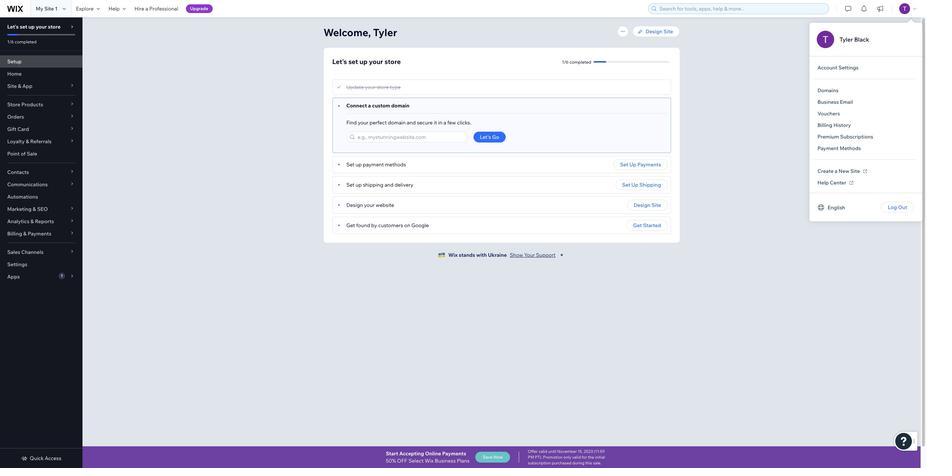Task type: locate. For each thing, give the bounding box(es) containing it.
design inside button
[[634, 202, 651, 209]]

loyalty
[[7, 138, 25, 145]]

0 vertical spatial help
[[109, 5, 120, 12]]

business email
[[818, 99, 854, 105]]

help for help
[[109, 5, 120, 12]]

1 horizontal spatial valid
[[573, 455, 581, 460]]

log
[[889, 204, 898, 211]]

1 vertical spatial completed
[[570, 59, 592, 65]]

domain
[[392, 102, 410, 109], [388, 119, 406, 126]]

2 vertical spatial store
[[377, 84, 389, 91]]

set up payment methods
[[347, 161, 406, 168]]

billing for billing & payments
[[7, 231, 22, 237]]

your right update
[[365, 84, 376, 91]]

up inside the 'set up shipping' button
[[632, 182, 639, 188]]

help left 'hire'
[[109, 5, 120, 12]]

perfect
[[370, 119, 387, 126]]

business inside 'link'
[[818, 99, 840, 105]]

0 vertical spatial billing
[[818, 122, 833, 129]]

1 horizontal spatial set
[[349, 58, 358, 66]]

0 vertical spatial domain
[[392, 102, 410, 109]]

& for billing
[[23, 231, 27, 237]]

help center link
[[812, 177, 859, 189]]

contacts button
[[0, 166, 83, 178]]

1 vertical spatial up
[[632, 182, 639, 188]]

0 vertical spatial 1
[[55, 5, 58, 12]]

0 horizontal spatial completed
[[15, 39, 37, 45]]

1 vertical spatial design site
[[634, 202, 662, 209]]

set up payments button
[[614, 159, 668, 170]]

a
[[146, 5, 148, 12], [368, 102, 371, 109], [444, 119, 447, 126], [835, 168, 838, 175]]

1 vertical spatial billing
[[7, 231, 22, 237]]

of
[[21, 151, 26, 157]]

business inside start accepting online payments 50% off select wix business plans
[[435, 458, 456, 465]]

analytics & reports button
[[0, 215, 83, 228]]

& for analytics
[[31, 218, 34, 225]]

2 vertical spatial let's
[[480, 134, 491, 140]]

1/6
[[7, 39, 14, 45], [562, 59, 569, 65]]

payments up shipping
[[638, 161, 662, 168]]

1 horizontal spatial payments
[[443, 451, 467, 457]]

help center
[[818, 180, 847, 186]]

get inside button
[[634, 222, 642, 229]]

payments down analytics & reports popup button
[[28, 231, 51, 237]]

your down my
[[36, 24, 47, 30]]

stands
[[459, 252, 476, 259]]

store
[[7, 101, 20, 108]]

store left 'type'
[[377, 84, 389, 91]]

billing for billing history
[[818, 122, 833, 129]]

your for find
[[358, 119, 369, 126]]

get for get started
[[634, 222, 642, 229]]

billing up premium
[[818, 122, 833, 129]]

delivery
[[395, 182, 414, 188]]

1 vertical spatial store
[[385, 58, 401, 66]]

loyalty & referrals button
[[0, 135, 83, 148]]

0 horizontal spatial set
[[20, 24, 27, 30]]

& left reports
[[31, 218, 34, 225]]

my site 1
[[36, 5, 58, 12]]

create a new site link
[[812, 165, 873, 177]]

& left app
[[18, 83, 21, 89]]

0 horizontal spatial settings
[[7, 261, 27, 268]]

1 vertical spatial wix
[[425, 458, 434, 465]]

payments up the plans on the bottom
[[443, 451, 467, 457]]

0 vertical spatial store
[[48, 24, 61, 30]]

up left the payment
[[356, 161, 362, 168]]

email
[[841, 99, 854, 105]]

get left started on the right of page
[[634, 222, 642, 229]]

0 vertical spatial 1/6
[[7, 39, 14, 45]]

wix inside start accepting online payments 50% off select wix business plans
[[425, 458, 434, 465]]

help button
[[104, 0, 130, 17]]

update
[[347, 84, 364, 91]]

create a new site
[[818, 168, 861, 175]]

update your store type
[[347, 84, 401, 91]]

domain up find your perfect domain and secure it in a few clicks.
[[392, 102, 410, 109]]

your left website
[[364, 202, 375, 209]]

help inside the help button
[[109, 5, 120, 12]]

valid up "during"
[[573, 455, 581, 460]]

account
[[818, 64, 838, 71]]

billing
[[818, 122, 833, 129], [7, 231, 22, 237]]

up
[[28, 24, 35, 30], [360, 58, 368, 66], [356, 161, 362, 168], [356, 182, 362, 188]]

2 vertical spatial payments
[[443, 451, 467, 457]]

your right the find
[[358, 119, 369, 126]]

offer
[[528, 449, 538, 454]]

business down domains link
[[818, 99, 840, 105]]

1 horizontal spatial 1
[[61, 274, 63, 278]]

a left the custom
[[368, 102, 371, 109]]

let's left go
[[480, 134, 491, 140]]

0 horizontal spatial 1/6 completed
[[7, 39, 37, 45]]

setup
[[7, 58, 22, 65]]

site inside 'site & app' dropdown button
[[7, 83, 17, 89]]

gift card
[[7, 126, 29, 133]]

set
[[347, 161, 355, 168], [621, 161, 629, 168], [347, 182, 355, 188], [623, 182, 631, 188]]

e.g., mystunningwebsite.com field
[[356, 132, 465, 142]]

store up 'type'
[[385, 58, 401, 66]]

type
[[390, 84, 401, 91]]

hire a professional
[[135, 5, 178, 12]]

site & app
[[7, 83, 32, 89]]

0 horizontal spatial get
[[347, 222, 355, 229]]

1 horizontal spatial help
[[818, 180, 830, 186]]

up up setup link
[[28, 24, 35, 30]]

0 vertical spatial let's
[[7, 24, 19, 30]]

payment methods link
[[812, 143, 868, 154]]

1 vertical spatial let's set up your store
[[333, 58, 401, 66]]

domain for perfect
[[388, 119, 406, 126]]

start
[[386, 451, 398, 457]]

settings right account
[[839, 64, 859, 71]]

0 vertical spatial settings
[[839, 64, 859, 71]]

settings down the sales
[[7, 261, 27, 268]]

let's set up your store up update your store type at the left of the page
[[333, 58, 401, 66]]

up inside set up payments button
[[630, 161, 637, 168]]

Search for tools, apps, help & more... field
[[658, 4, 827, 14]]

1 vertical spatial business
[[435, 458, 456, 465]]

help inside help center link
[[818, 180, 830, 186]]

0 vertical spatial let's set up your store
[[7, 24, 61, 30]]

initial
[[595, 455, 605, 460]]

0 vertical spatial up
[[630, 161, 637, 168]]

until
[[549, 449, 557, 454]]

hire
[[135, 5, 144, 12]]

1 vertical spatial set
[[349, 58, 358, 66]]

1 horizontal spatial let's
[[333, 58, 347, 66]]

1 vertical spatial valid
[[573, 455, 581, 460]]

point of sale link
[[0, 148, 83, 160]]

set for set up payment methods
[[347, 161, 355, 168]]

2 horizontal spatial payments
[[638, 161, 662, 168]]

set up shipping
[[623, 182, 662, 188]]

1 horizontal spatial and
[[407, 119, 416, 126]]

0 vertical spatial 1/6 completed
[[7, 39, 37, 45]]

2 horizontal spatial let's
[[480, 134, 491, 140]]

business
[[818, 99, 840, 105], [435, 458, 456, 465]]

quick access button
[[21, 455, 61, 462]]

& inside 'site & app' dropdown button
[[18, 83, 21, 89]]

premium subscriptions link
[[812, 131, 880, 143]]

promotion
[[544, 455, 563, 460]]

marketing & seo
[[7, 206, 48, 213]]

set for set up shipping and delivery
[[347, 182, 355, 188]]

0 horizontal spatial business
[[435, 458, 456, 465]]

0 horizontal spatial let's
[[7, 24, 19, 30]]

up up the 'set up shipping' button
[[630, 161, 637, 168]]

0 vertical spatial wix
[[449, 252, 458, 259]]

0 horizontal spatial wix
[[425, 458, 434, 465]]

products
[[21, 101, 43, 108]]

a right 'hire'
[[146, 5, 148, 12]]

1 horizontal spatial get
[[634, 222, 642, 229]]

the
[[588, 455, 595, 460]]

1 horizontal spatial business
[[818, 99, 840, 105]]

domains link
[[812, 85, 845, 96]]

hire a professional link
[[130, 0, 183, 17]]

wix left stands
[[449, 252, 458, 259]]

reports
[[35, 218, 54, 225]]

1 vertical spatial 1/6
[[562, 59, 569, 65]]

0 vertical spatial business
[[818, 99, 840, 105]]

& inside billing & payments dropdown button
[[23, 231, 27, 237]]

1 vertical spatial 1
[[61, 274, 63, 278]]

and left secure
[[407, 119, 416, 126]]

for
[[582, 455, 588, 460]]

billing down analytics on the left top of page
[[7, 231, 22, 237]]

1 vertical spatial domain
[[388, 119, 406, 126]]

design
[[646, 28, 663, 35], [347, 202, 363, 209], [634, 202, 651, 209]]

0 horizontal spatial tyler
[[373, 26, 398, 39]]

set for set up payments
[[621, 161, 629, 168]]

save now button
[[476, 452, 511, 463]]

1 horizontal spatial settings
[[839, 64, 859, 71]]

set up update
[[349, 58, 358, 66]]

wix down online
[[425, 458, 434, 465]]

& for loyalty
[[26, 138, 29, 145]]

help down create
[[818, 180, 830, 186]]

0 horizontal spatial 1/6
[[7, 39, 14, 45]]

& right loyalty
[[26, 138, 29, 145]]

get left found
[[347, 222, 355, 229]]

set up setup
[[20, 24, 27, 30]]

business down online
[[435, 458, 456, 465]]

1 down settings link on the left of page
[[61, 274, 63, 278]]

up left shipping
[[356, 182, 362, 188]]

completed
[[15, 39, 37, 45], [570, 59, 592, 65]]

0 horizontal spatial help
[[109, 5, 120, 12]]

design your website
[[347, 202, 395, 209]]

1 get from the left
[[347, 222, 355, 229]]

0 horizontal spatial valid
[[539, 449, 548, 454]]

up left shipping
[[632, 182, 639, 188]]

1 horizontal spatial billing
[[818, 122, 833, 129]]

let's
[[7, 24, 19, 30], [333, 58, 347, 66], [480, 134, 491, 140]]

payments
[[638, 161, 662, 168], [28, 231, 51, 237], [443, 451, 467, 457]]

payments inside button
[[638, 161, 662, 168]]

let's up update
[[333, 58, 347, 66]]

sidebar element
[[0, 17, 83, 469]]

payments inside dropdown button
[[28, 231, 51, 237]]

let's set up your store down my
[[7, 24, 61, 30]]

1 inside sidebar element
[[61, 274, 63, 278]]

connect a custom domain
[[347, 102, 410, 109]]

& inside marketing & seo dropdown button
[[33, 206, 36, 213]]

valid up pt).
[[539, 449, 548, 454]]

billing & payments
[[7, 231, 51, 237]]

0 horizontal spatial billing
[[7, 231, 22, 237]]

find
[[347, 119, 357, 126]]

welcome, tyler
[[324, 26, 398, 39]]

1 horizontal spatial 1/6 completed
[[562, 59, 592, 65]]

& inside loyalty & referrals popup button
[[26, 138, 29, 145]]

1 right my
[[55, 5, 58, 12]]

1 horizontal spatial tyler
[[840, 36, 854, 43]]

payments inside start accepting online payments 50% off select wix business plans
[[443, 451, 467, 457]]

& inside analytics & reports popup button
[[31, 218, 34, 225]]

1/6 inside sidebar element
[[7, 39, 14, 45]]

site
[[44, 5, 54, 12], [664, 28, 674, 35], [7, 83, 17, 89], [851, 168, 861, 175], [652, 202, 662, 209]]

domain right the perfect
[[388, 119, 406, 126]]

start accepting online payments 50% off select wix business plans
[[386, 451, 470, 465]]

automations link
[[0, 191, 83, 203]]

1/6 completed inside sidebar element
[[7, 39, 37, 45]]

0 vertical spatial completed
[[15, 39, 37, 45]]

let's up setup
[[7, 24, 19, 30]]

0 horizontal spatial 1
[[55, 5, 58, 12]]

1 vertical spatial and
[[385, 182, 394, 188]]

& down analytics & reports
[[23, 231, 27, 237]]

clicks.
[[457, 119, 472, 126]]

set inside sidebar element
[[20, 24, 27, 30]]

1 horizontal spatial completed
[[570, 59, 592, 65]]

plans
[[457, 458, 470, 465]]

0 vertical spatial payments
[[638, 161, 662, 168]]

center
[[831, 180, 847, 186]]

1 vertical spatial payments
[[28, 231, 51, 237]]

premium subscriptions
[[818, 134, 874, 140]]

0 vertical spatial set
[[20, 24, 27, 30]]

set for set up shipping
[[623, 182, 631, 188]]

and left the delivery
[[385, 182, 394, 188]]

0 vertical spatial and
[[407, 119, 416, 126]]

1 horizontal spatial wix
[[449, 252, 458, 259]]

2 get from the left
[[634, 222, 642, 229]]

a for create
[[835, 168, 838, 175]]

a left new on the right
[[835, 168, 838, 175]]

domain for custom
[[392, 102, 410, 109]]

& left seo
[[33, 206, 36, 213]]

1 horizontal spatial let's set up your store
[[333, 58, 401, 66]]

select
[[409, 458, 424, 465]]

shipping
[[363, 182, 384, 188]]

home
[[7, 71, 22, 77]]

1 vertical spatial help
[[818, 180, 830, 186]]

store down my site 1 at top left
[[48, 24, 61, 30]]

0 horizontal spatial payments
[[28, 231, 51, 237]]

billing inside dropdown button
[[7, 231, 22, 237]]

customers
[[379, 222, 403, 229]]

show
[[510, 252, 523, 259]]

english link
[[812, 202, 852, 213]]

0 horizontal spatial let's set up your store
[[7, 24, 61, 30]]

help
[[109, 5, 120, 12], [818, 180, 830, 186]]

1 vertical spatial settings
[[7, 261, 27, 268]]

pm
[[528, 455, 535, 460]]

sale
[[27, 151, 37, 157]]

log out
[[889, 204, 908, 211]]



Task type: vqa. For each thing, say whether or not it's contained in the screenshot.
Wix Owner app at the bottom
no



Task type: describe. For each thing, give the bounding box(es) containing it.
get found by customers on google
[[347, 222, 429, 229]]

up inside sidebar element
[[28, 24, 35, 30]]

sales
[[7, 249, 20, 256]]

account settings
[[818, 64, 859, 71]]

site inside create a new site link
[[851, 168, 861, 175]]

secure
[[417, 119, 433, 126]]

(11:59
[[594, 449, 605, 454]]

sales channels button
[[0, 246, 83, 259]]

set up shipping button
[[616, 180, 668, 190]]

it
[[434, 119, 437, 126]]

my
[[36, 5, 43, 12]]

access
[[45, 455, 61, 462]]

orders
[[7, 114, 24, 120]]

1 vertical spatial let's
[[333, 58, 347, 66]]

loyalty & referrals
[[7, 138, 52, 145]]

support
[[536, 252, 556, 259]]

found
[[357, 222, 370, 229]]

ukraine
[[488, 252, 507, 259]]

black
[[855, 36, 870, 43]]

wix stands with ukraine show your support
[[449, 252, 556, 259]]

your inside sidebar element
[[36, 24, 47, 30]]

get started button
[[627, 220, 668, 231]]

your for design
[[364, 202, 375, 209]]

create
[[818, 168, 834, 175]]

let's inside sidebar element
[[7, 24, 19, 30]]

premium
[[818, 134, 840, 140]]

set up shipping and delivery
[[347, 182, 414, 188]]

your up update your store type at the left of the page
[[369, 58, 383, 66]]

in
[[439, 119, 443, 126]]

1 horizontal spatial 1/6
[[562, 59, 569, 65]]

automations
[[7, 194, 38, 200]]

setup link
[[0, 55, 83, 68]]

billing history
[[818, 122, 852, 129]]

payment
[[363, 161, 384, 168]]

show your support button
[[510, 252, 556, 259]]

1 vertical spatial 1/6 completed
[[562, 59, 592, 65]]

vouchers link
[[812, 108, 846, 119]]

set up payments
[[621, 161, 662, 168]]

app
[[22, 83, 32, 89]]

started
[[644, 222, 662, 229]]

payments for billing & payments
[[28, 231, 51, 237]]

analytics
[[7, 218, 29, 225]]

upgrade button
[[186, 4, 213, 13]]

tyler black
[[840, 36, 870, 43]]

site & app button
[[0, 80, 83, 92]]

up for shipping
[[632, 182, 639, 188]]

site inside design site link
[[664, 28, 674, 35]]

completed inside sidebar element
[[15, 39, 37, 45]]

design site link
[[633, 26, 680, 37]]

payment methods
[[818, 145, 862, 152]]

help for help center
[[818, 180, 830, 186]]

design site inside button
[[634, 202, 662, 209]]

offer valid until november 15, 2023 (11:59 pm pt). promotion only valid for the initial subscription purchased during this sale.
[[528, 449, 605, 466]]

a right the in
[[444, 119, 447, 126]]

billing & payments button
[[0, 228, 83, 240]]

your for update
[[365, 84, 376, 91]]

purchased
[[552, 461, 572, 466]]

billing history link
[[812, 119, 857, 131]]

accepting
[[400, 451, 424, 457]]

site inside design site button
[[652, 202, 662, 209]]

vouchers
[[818, 110, 841, 117]]

15,
[[578, 449, 583, 454]]

domains
[[818, 87, 839, 94]]

0 vertical spatial design site
[[646, 28, 674, 35]]

off
[[397, 458, 407, 465]]

on
[[405, 222, 411, 229]]

custom
[[372, 102, 390, 109]]

get started
[[634, 222, 662, 229]]

during
[[573, 461, 585, 466]]

point of sale
[[7, 151, 37, 157]]

save now
[[483, 455, 503, 460]]

& for marketing
[[33, 206, 36, 213]]

only
[[564, 455, 572, 460]]

by
[[372, 222, 377, 229]]

gift
[[7, 126, 16, 133]]

english
[[828, 204, 846, 211]]

& for site
[[18, 83, 21, 89]]

let's set up your store inside sidebar element
[[7, 24, 61, 30]]

subscriptions
[[841, 134, 874, 140]]

out
[[899, 204, 908, 211]]

settings inside sidebar element
[[7, 261, 27, 268]]

channels
[[21, 249, 44, 256]]

history
[[834, 122, 852, 129]]

home link
[[0, 68, 83, 80]]

up for payments
[[630, 161, 637, 168]]

settings link
[[0, 259, 83, 271]]

few
[[448, 119, 456, 126]]

0 horizontal spatial and
[[385, 182, 394, 188]]

this
[[586, 461, 593, 466]]

a for connect
[[368, 102, 371, 109]]

business email link
[[812, 96, 860, 108]]

up up update
[[360, 58, 368, 66]]

let's inside let's go button
[[480, 134, 491, 140]]

0 vertical spatial valid
[[539, 449, 548, 454]]

marketing
[[7, 206, 32, 213]]

upgrade
[[190, 6, 208, 11]]

november
[[558, 449, 577, 454]]

a for hire
[[146, 5, 148, 12]]

let's go button
[[474, 132, 506, 143]]

communications button
[[0, 178, 83, 191]]

payments for set up payments
[[638, 161, 662, 168]]

methods
[[385, 161, 406, 168]]

gift card button
[[0, 123, 83, 135]]

explore
[[76, 5, 94, 12]]

design site button
[[628, 200, 668, 211]]

sale.
[[594, 461, 602, 466]]

account settings link
[[812, 62, 865, 73]]

store inside sidebar element
[[48, 24, 61, 30]]

get for get found by customers on google
[[347, 222, 355, 229]]

now
[[494, 455, 503, 460]]

shipping
[[640, 182, 662, 188]]

new
[[839, 168, 850, 175]]



